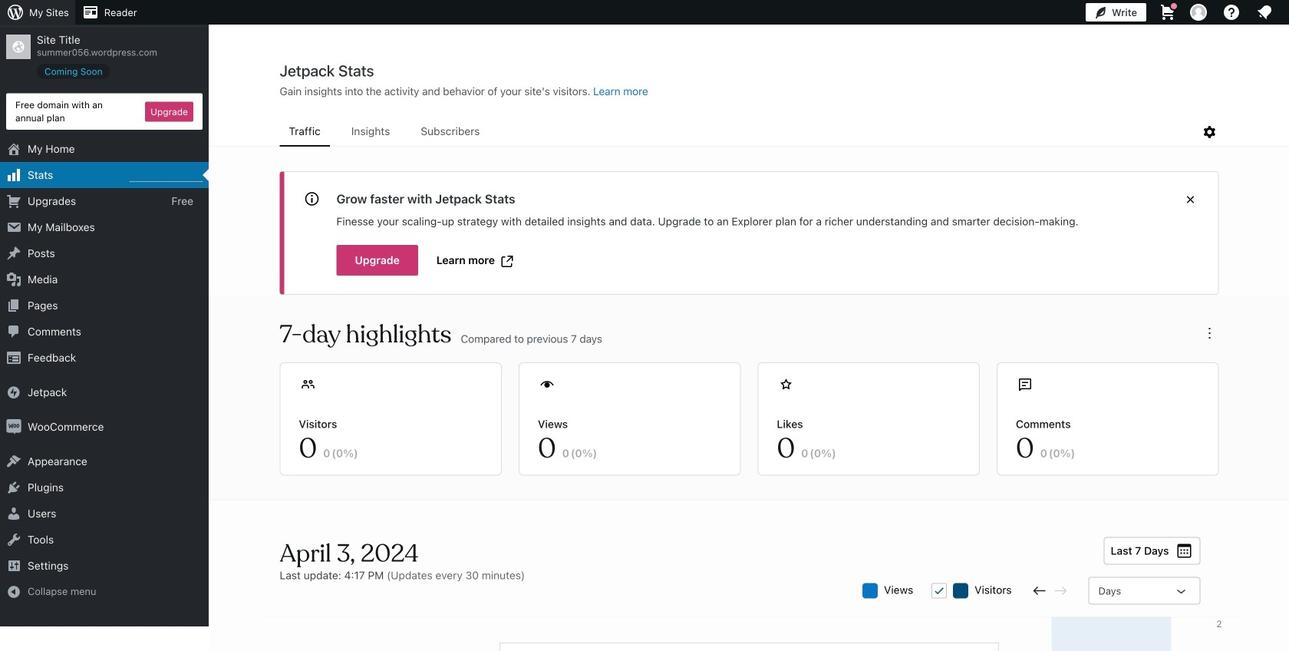 Task type: locate. For each thing, give the bounding box(es) containing it.
0 vertical spatial img image
[[6, 385, 21, 400]]

close image
[[1182, 190, 1200, 209]]

jetpack stats main content
[[210, 61, 1290, 651]]

menu inside jetpack stats main content
[[280, 117, 1201, 147]]

None checkbox
[[932, 583, 948, 598]]

menu
[[280, 117, 1201, 147]]

my profile image
[[1191, 4, 1208, 21]]

2 list item from the top
[[1283, 222, 1290, 279]]

1 vertical spatial img image
[[6, 419, 21, 435]]

img image
[[6, 385, 21, 400], [6, 419, 21, 435]]

my shopping cart image
[[1159, 3, 1178, 21]]

1 list item from the top
[[1283, 150, 1290, 222]]

highest hourly views 0 image
[[130, 172, 203, 182]]

list item
[[1283, 150, 1290, 222], [1283, 222, 1290, 279]]



Task type: describe. For each thing, give the bounding box(es) containing it.
help image
[[1223, 3, 1241, 21]]

2 img image from the top
[[6, 419, 21, 435]]

1 img image from the top
[[6, 385, 21, 400]]

none checkbox inside jetpack stats main content
[[932, 583, 948, 598]]

manage your notifications image
[[1256, 3, 1274, 21]]



Task type: vqa. For each thing, say whether or not it's contained in the screenshot.
My shopping cart Image
yes



